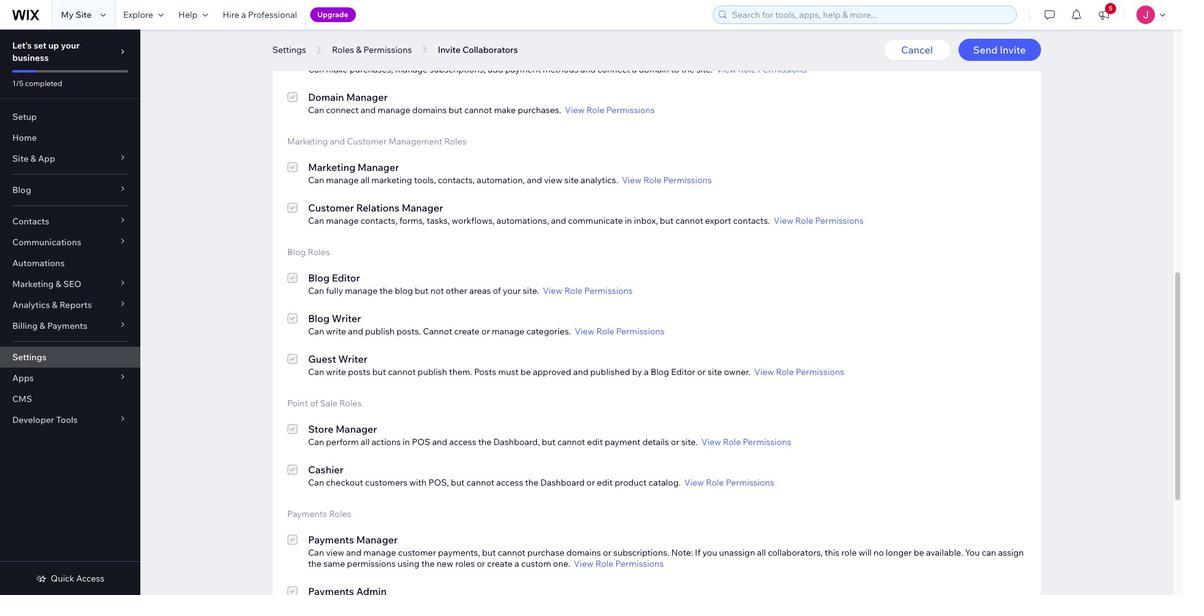 Task type: describe. For each thing, give the bounding box(es) containing it.
export
[[705, 215, 731, 227]]

manage inside blog editor can fully manage the blog but not other areas of your site. view role permissions
[[345, 286, 378, 297]]

permissions inside billing manager can make purchases, manage subscriptions, add payment methods and connect a domain to the site. view role permissions
[[758, 64, 806, 75]]

the left new
[[421, 559, 435, 570]]

all for store
[[361, 437, 370, 448]]

the inside 'cashier can checkout customers with pos, but cannot access the dashboard or edit product catalog. view role permissions'
[[525, 478, 539, 489]]

home link
[[0, 127, 140, 148]]

permissions inside blog editor can fully manage the blog but not other areas of your site. view role permissions
[[584, 286, 633, 297]]

be inside can view and manage customer payments, but cannot purchase domains or subscriptions. note: if you unassign all collaborators, this role will no longer be available. you can assign the same permissions using the new roles or create a custom one.
[[914, 548, 924, 559]]

view role permissions button for blog editor
[[543, 286, 633, 297]]

store
[[308, 424, 334, 436]]

tools
[[56, 415, 78, 426]]

purchases.
[[518, 105, 561, 116]]

cms link
[[0, 389, 140, 410]]

management
[[389, 136, 442, 147]]

1/5
[[12, 79, 23, 88]]

checkout
[[326, 478, 363, 489]]

manager inside customer relations manager can manage contacts, forms, tasks, workflows, automations, and communicate in inbox, but cannot export contacts. view role permissions
[[402, 202, 443, 214]]

and inside marketing manager can manage all marketing tools, contacts, automation, and view site analytics. view role permissions
[[527, 175, 542, 186]]

setup
[[12, 111, 37, 123]]

customer inside customer relations manager can manage contacts, forms, tasks, workflows, automations, and communicate in inbox, but cannot export contacts. view role permissions
[[308, 202, 354, 214]]

cashier can checkout customers with pos, but cannot access the dashboard or edit product catalog. view role permissions
[[308, 464, 774, 489]]

make inside billing manager can make purchases, manage subscriptions, add payment methods and connect a domain to the site. view role permissions
[[326, 64, 348, 75]]

communications button
[[0, 232, 140, 253]]

view role permissions button for payments manager
[[574, 559, 664, 570]]

permissions inside button
[[364, 44, 412, 55]]

my site
[[61, 9, 92, 20]]

new
[[437, 559, 453, 570]]

roles & permissions button
[[326, 41, 418, 59]]

view role permissions button for billing manager
[[717, 64, 806, 75]]

marketing & seo button
[[0, 274, 140, 295]]

fully
[[326, 286, 343, 297]]

marketing for and
[[287, 136, 328, 147]]

contacts
[[12, 216, 49, 227]]

cannot
[[423, 326, 452, 337]]

permissions inside customer relations manager can manage contacts, forms, tasks, workflows, automations, and communicate in inbox, but cannot export contacts. view role permissions
[[815, 215, 864, 227]]

editor inside guest writer can write posts but cannot publish them. posts must be approved and published by a blog editor or site owner. view role permissions
[[671, 367, 695, 378]]

5 button
[[1090, 0, 1117, 30]]

0 horizontal spatial of
[[310, 398, 318, 409]]

& for marketing
[[56, 279, 61, 290]]

publish inside blog writer can write and publish posts. cannot create or manage categories. view role permissions
[[365, 326, 395, 337]]

role inside blog editor can fully manage the blog but not other areas of your site. view role permissions
[[564, 286, 582, 297]]

view inside can view and manage customer payments, but cannot purchase domains or subscriptions. note: if you unassign all collaborators, this role will no longer be available. you can assign the same permissions using the new roles or create a custom one.
[[326, 548, 344, 559]]

manager up permissions
[[356, 534, 398, 547]]

connect inside billing manager can make purchases, manage subscriptions, add payment methods and connect a domain to the site. view role permissions
[[598, 64, 630, 75]]

reports
[[60, 300, 92, 311]]

billing roles
[[287, 25, 336, 36]]

can for guest writer
[[308, 367, 324, 378]]

be inside guest writer can write posts but cannot publish them. posts must be approved and published by a blog editor or site owner. view role permissions
[[521, 367, 531, 378]]

payments manager
[[308, 534, 398, 547]]

other
[[446, 286, 467, 297]]

payments inside popup button
[[47, 321, 87, 332]]

contacts, inside customer relations manager can manage contacts, forms, tasks, workflows, automations, and communicate in inbox, but cannot export contacts. view role permissions
[[361, 215, 397, 227]]

editor inside blog editor can fully manage the blog but not other areas of your site. view role permissions
[[332, 272, 360, 284]]

to
[[671, 64, 679, 75]]

payment inside billing manager can make purchases, manage subscriptions, add payment methods and connect a domain to the site. view role permissions
[[505, 64, 541, 75]]

view inside billing manager can make purchases, manage subscriptions, add payment methods and connect a domain to the site. view role permissions
[[717, 64, 736, 75]]

quick
[[51, 574, 74, 585]]

role inside billing manager can make purchases, manage subscriptions, add payment methods and connect a domain to the site. view role permissions
[[738, 64, 756, 75]]

product
[[615, 478, 647, 489]]

point of sale roles
[[287, 398, 362, 409]]

or inside guest writer can write posts but cannot publish them. posts must be approved and published by a blog editor or site owner. view role permissions
[[697, 367, 706, 378]]

if
[[695, 548, 701, 559]]

0 vertical spatial customer
[[347, 136, 387, 147]]

purchases,
[[350, 64, 393, 75]]

blog inside dropdown button
[[12, 185, 31, 196]]

1/5 completed
[[12, 79, 62, 88]]

view inside customer relations manager can manage contacts, forms, tasks, workflows, automations, and communicate in inbox, but cannot export contacts. view role permissions
[[774, 215, 793, 227]]

posts
[[474, 367, 496, 378]]

note:
[[671, 548, 693, 559]]

apps button
[[0, 368, 140, 389]]

edit inside 'cashier can checkout customers with pos, but cannot access the dashboard or edit product catalog. view role permissions'
[[597, 478, 613, 489]]

approved
[[533, 367, 571, 378]]

role inside marketing manager can manage all marketing tools, contacts, automation, and view site analytics. view role permissions
[[644, 175, 661, 186]]

settings link
[[0, 347, 140, 368]]

a inside can view and manage customer payments, but cannot purchase domains or subscriptions. note: if you unassign all collaborators, this role will no longer be available. you can assign the same permissions using the new roles or create a custom one.
[[515, 559, 519, 570]]

& for site
[[30, 153, 36, 164]]

access inside 'cashier can checkout customers with pos, but cannot access the dashboard or edit product catalog. view role permissions'
[[496, 478, 523, 489]]

blog button
[[0, 180, 140, 201]]

site. inside blog editor can fully manage the blog but not other areas of your site. view role permissions
[[523, 286, 539, 297]]

analytics & reports
[[12, 300, 92, 311]]

view role permissions button for domain manager
[[565, 105, 655, 116]]

or inside blog writer can write and publish posts. cannot create or manage categories. view role permissions
[[481, 326, 490, 337]]

and down domain
[[330, 136, 345, 147]]

in inside store manager can perform all actions in pos and access the dashboard, but cannot edit payment details or site. view role permissions
[[403, 437, 410, 448]]

perform
[[326, 437, 359, 448]]

marketing and customer management roles
[[287, 136, 466, 147]]

send invite
[[973, 44, 1026, 56]]

& for billing
[[40, 321, 45, 332]]

manager for domain manager
[[346, 91, 388, 103]]

communicate
[[568, 215, 623, 227]]

payments for payments manager
[[308, 534, 354, 547]]

and inside store manager can perform all actions in pos and access the dashboard, but cannot edit payment details or site. view role permissions
[[432, 437, 447, 448]]

marketing
[[371, 175, 412, 186]]

longer
[[886, 548, 912, 559]]

subscriptions,
[[430, 64, 486, 75]]

permissions
[[347, 559, 396, 570]]

view role permissions button for blog writer
[[575, 326, 665, 337]]

payment inside store manager can perform all actions in pos and access the dashboard, but cannot edit payment details or site. view role permissions
[[605, 437, 640, 448]]

payments,
[[438, 548, 480, 559]]

areas
[[469, 286, 491, 297]]

categories.
[[526, 326, 571, 337]]

view role permissions button for store manager
[[701, 437, 791, 448]]

domains inside can view and manage customer payments, but cannot purchase domains or subscriptions. note: if you unassign all collaborators, this role will no longer be available. you can assign the same permissions using the new roles or create a custom one.
[[566, 548, 601, 559]]

all inside can view and manage customer payments, but cannot purchase domains or subscriptions. note: if you unassign all collaborators, this role will no longer be available. you can assign the same permissions using the new roles or create a custom one.
[[757, 548, 766, 559]]

create inside blog writer can write and publish posts. cannot create or manage categories. view role permissions
[[454, 326, 480, 337]]

and inside billing manager can make purchases, manage subscriptions, add payment methods and connect a domain to the site. view role permissions
[[580, 64, 596, 75]]

blog roles
[[287, 247, 330, 258]]

a inside guest writer can write posts but cannot publish them. posts must be approved and published by a blog editor or site owner. view role permissions
[[644, 367, 649, 378]]

analytics
[[12, 300, 50, 311]]

site inside "site & app" dropdown button
[[12, 153, 28, 164]]

your inside let's set up your business
[[61, 40, 80, 51]]

blog writer can write and publish posts. cannot create or manage categories. view role permissions
[[308, 313, 665, 337]]

automations link
[[0, 253, 140, 274]]

and inside customer relations manager can manage contacts, forms, tasks, workflows, automations, and communicate in inbox, but cannot export contacts. view role permissions
[[551, 215, 566, 227]]

settings for settings button
[[272, 44, 306, 55]]

view role permissions button for customer relations manager
[[774, 215, 864, 227]]

manage inside the domain manager can connect and manage domains but cannot make purchases. view role permissions
[[378, 105, 410, 116]]

the inside blog editor can fully manage the blog but not other areas of your site. view role permissions
[[380, 286, 393, 297]]

invite inside button
[[438, 44, 461, 55]]

with
[[409, 478, 427, 489]]

all for marketing
[[361, 175, 370, 186]]

let's set up your business
[[12, 40, 80, 63]]

but inside store manager can perform all actions in pos and access the dashboard, but cannot edit payment details or site. view role permissions
[[542, 437, 556, 448]]

manage inside customer relations manager can manage contacts, forms, tasks, workflows, automations, and communicate in inbox, but cannot export contacts. view role permissions
[[326, 215, 359, 227]]

set
[[34, 40, 46, 51]]

publish inside guest writer can write posts but cannot publish them. posts must be approved and published by a blog editor or site owner. view role permissions
[[418, 367, 447, 378]]

the inside store manager can perform all actions in pos and access the dashboard, but cannot edit payment details or site. view role permissions
[[478, 437, 492, 448]]

can for billing manager
[[308, 64, 324, 75]]

manager for marketing manager
[[358, 161, 399, 174]]

write for blog
[[326, 326, 346, 337]]

domain
[[639, 64, 669, 75]]

settings button
[[266, 41, 312, 59]]

permissions inside store manager can perform all actions in pos and access the dashboard, but cannot edit payment details or site. view role permissions
[[743, 437, 791, 448]]

and inside the domain manager can connect and manage domains but cannot make purchases. view role permissions
[[361, 105, 376, 116]]

blog editor can fully manage the blog but not other areas of your site. view role permissions
[[308, 272, 633, 297]]

methods
[[543, 64, 579, 75]]

billing & payments button
[[0, 316, 140, 337]]

payments for payments roles
[[287, 509, 327, 520]]

one.
[[553, 559, 570, 570]]

upgrade button
[[310, 7, 356, 22]]

of inside blog editor can fully manage the blog but not other areas of your site. view role permissions
[[493, 286, 501, 297]]

them.
[[449, 367, 472, 378]]

cannot inside customer relations manager can manage contacts, forms, tasks, workflows, automations, and communicate in inbox, but cannot export contacts. view role permissions
[[676, 215, 703, 227]]

view role permissions button for cashier
[[684, 478, 774, 489]]

view role permissions button for marketing manager
[[622, 175, 712, 186]]

cms
[[12, 394, 32, 405]]

writer for guest writer
[[338, 353, 368, 366]]

view right one.
[[574, 559, 594, 570]]

add
[[488, 64, 503, 75]]

5
[[1109, 4, 1113, 12]]

cashier
[[308, 464, 344, 477]]

domains inside the domain manager can connect and manage domains but cannot make purchases. view role permissions
[[412, 105, 447, 116]]

in inside customer relations manager can manage contacts, forms, tasks, workflows, automations, and communicate in inbox, but cannot export contacts. view role permissions
[[625, 215, 632, 227]]

using
[[398, 559, 420, 570]]

view inside 'cashier can checkout customers with pos, but cannot access the dashboard or edit product catalog. view role permissions'
[[684, 478, 704, 489]]

role
[[841, 548, 857, 559]]

contacts, inside marketing manager can manage all marketing tools, contacts, automation, and view site analytics. view role permissions
[[438, 175, 475, 186]]

seo
[[63, 279, 81, 290]]

hire
[[223, 9, 239, 20]]

marketing for manager
[[308, 161, 355, 174]]

catalog.
[[649, 478, 681, 489]]

or left subscriptions.
[[603, 548, 611, 559]]

but inside customer relations manager can manage contacts, forms, tasks, workflows, automations, and communicate in inbox, but cannot export contacts. view role permissions
[[660, 215, 674, 227]]

collaborators,
[[768, 548, 823, 559]]

you
[[703, 548, 717, 559]]

send
[[973, 44, 998, 56]]

permissions inside blog writer can write and publish posts. cannot create or manage categories. view role permissions
[[616, 326, 665, 337]]

roles right "sale"
[[339, 398, 362, 409]]

automations
[[12, 258, 65, 269]]

custom
[[521, 559, 551, 570]]

roles
[[455, 559, 475, 570]]

developer
[[12, 415, 54, 426]]

up
[[48, 40, 59, 51]]

sidebar element
[[0, 30, 140, 596]]

billing for &
[[12, 321, 38, 332]]

view inside marketing manager can manage all marketing tools, contacts, automation, and view site analytics. view role permissions
[[622, 175, 642, 186]]



Task type: vqa. For each thing, say whether or not it's contained in the screenshot.


Task type: locate. For each thing, give the bounding box(es) containing it.
1 horizontal spatial of
[[493, 286, 501, 297]]

0 horizontal spatial access
[[449, 437, 476, 448]]

site & app button
[[0, 148, 140, 169]]

site. right details in the right of the page
[[681, 437, 698, 448]]

5 can from the top
[[308, 286, 324, 297]]

write down guest
[[326, 367, 346, 378]]

sale
[[320, 398, 337, 409]]

manager for billing manager
[[339, 50, 381, 63]]

1 vertical spatial site
[[708, 367, 722, 378]]

cannot inside store manager can perform all actions in pos and access the dashboard, but cannot edit payment details or site. view role permissions
[[557, 437, 585, 448]]

2 write from the top
[[326, 367, 346, 378]]

contacts, right tools,
[[438, 175, 475, 186]]

site & app
[[12, 153, 55, 164]]

quick access button
[[36, 574, 104, 585]]

invite inside button
[[1000, 44, 1026, 56]]

0 vertical spatial marketing
[[287, 136, 328, 147]]

guest
[[308, 353, 336, 366]]

and right "pos"
[[432, 437, 447, 448]]

0 vertical spatial be
[[521, 367, 531, 378]]

1 vertical spatial write
[[326, 367, 346, 378]]

and inside blog writer can write and publish posts. cannot create or manage categories. view role permissions
[[348, 326, 363, 337]]

can inside can view and manage customer payments, but cannot purchase domains or subscriptions. note: if you unassign all collaborators, this role will no longer be available. you can assign the same permissions using the new roles or create a custom one.
[[308, 548, 324, 559]]

0 horizontal spatial be
[[521, 367, 531, 378]]

1 horizontal spatial publish
[[418, 367, 447, 378]]

0 vertical spatial publish
[[365, 326, 395, 337]]

can for domain manager
[[308, 105, 324, 116]]

customers
[[365, 478, 408, 489]]

the left dashboard,
[[478, 437, 492, 448]]

site
[[76, 9, 92, 20], [12, 153, 28, 164]]

1 horizontal spatial site
[[708, 367, 722, 378]]

view right catalog.
[[684, 478, 704, 489]]

0 vertical spatial write
[[326, 326, 346, 337]]

hire a professional
[[223, 9, 297, 20]]

1 vertical spatial site.
[[523, 286, 539, 297]]

edit
[[587, 437, 603, 448], [597, 478, 613, 489]]

assign
[[998, 548, 1024, 559]]

manage inside billing manager can make purchases, manage subscriptions, add payment methods and connect a domain to the site. view role permissions
[[395, 64, 428, 75]]

0 vertical spatial contacts,
[[438, 175, 475, 186]]

view right 'analytics.'
[[622, 175, 642, 186]]

can
[[982, 548, 996, 559]]

can for marketing manager
[[308, 175, 324, 186]]

write up guest
[[326, 326, 346, 337]]

can inside blog writer can write and publish posts. cannot create or manage categories. view role permissions
[[308, 326, 324, 337]]

all inside store manager can perform all actions in pos and access the dashboard, but cannot edit payment details or site. view role permissions
[[361, 437, 370, 448]]

0 vertical spatial settings
[[272, 44, 306, 55]]

and right the methods
[[580, 64, 596, 75]]

0 vertical spatial connect
[[598, 64, 630, 75]]

0 horizontal spatial contacts,
[[361, 215, 397, 227]]

writer inside guest writer can write posts but cannot publish them. posts must be approved and published by a blog editor or site owner. view role permissions
[[338, 353, 368, 366]]

2 vertical spatial marketing
[[12, 279, 54, 290]]

same
[[323, 559, 345, 570]]

automations,
[[497, 215, 549, 227]]

1 write from the top
[[326, 326, 346, 337]]

& inside marketing & seo dropdown button
[[56, 279, 61, 290]]

0 vertical spatial edit
[[587, 437, 603, 448]]

marketing for &
[[12, 279, 54, 290]]

view up guest writer can write posts but cannot publish them. posts must be approved and published by a blog editor or site owner. view role permissions
[[575, 326, 594, 337]]

completed
[[25, 79, 62, 88]]

view inside guest writer can write posts but cannot publish them. posts must be approved and published by a blog editor or site owner. view role permissions
[[754, 367, 774, 378]]

0 horizontal spatial site
[[564, 175, 579, 186]]

can inside blog editor can fully manage the blog but not other areas of your site. view role permissions
[[308, 286, 324, 297]]

1 vertical spatial access
[[496, 478, 523, 489]]

1 horizontal spatial invite
[[1000, 44, 1026, 56]]

roles up fully
[[308, 247, 330, 258]]

view right purchases.
[[565, 105, 585, 116]]

3 can from the top
[[308, 175, 324, 186]]

a left "domain"
[[632, 64, 637, 75]]

tasks,
[[427, 215, 450, 227]]

0 vertical spatial access
[[449, 437, 476, 448]]

payments down cashier
[[287, 509, 327, 520]]

roles up payments manager
[[329, 509, 351, 520]]

the right to
[[681, 64, 695, 75]]

but inside blog editor can fully manage the blog but not other areas of your site. view role permissions
[[415, 286, 429, 297]]

pos
[[412, 437, 430, 448]]

site. inside billing manager can make purchases, manage subscriptions, add payment methods and connect a domain to the site. view role permissions
[[696, 64, 713, 75]]

None checkbox
[[287, 160, 297, 186], [287, 201, 297, 227], [287, 271, 297, 297], [287, 312, 297, 337], [287, 352, 297, 378], [287, 422, 297, 448], [287, 585, 297, 596], [287, 160, 297, 186], [287, 201, 297, 227], [287, 271, 297, 297], [287, 312, 297, 337], [287, 352, 297, 378], [287, 422, 297, 448], [287, 585, 297, 596]]

or right roles
[[477, 559, 485, 570]]

can for store manager
[[308, 437, 324, 448]]

1 vertical spatial billing
[[308, 50, 337, 63]]

manage left 'categories.'
[[492, 326, 524, 337]]

writer for blog writer
[[332, 313, 361, 325]]

publish
[[365, 326, 395, 337], [418, 367, 447, 378]]

0 vertical spatial writer
[[332, 313, 361, 325]]

1 horizontal spatial connect
[[598, 64, 630, 75]]

1 horizontal spatial make
[[494, 105, 516, 116]]

contacts, down relations
[[361, 215, 397, 227]]

0 vertical spatial billing
[[287, 25, 312, 36]]

1 horizontal spatial your
[[503, 286, 521, 297]]

0 vertical spatial view
[[544, 175, 562, 186]]

developer tools
[[12, 415, 78, 426]]

point
[[287, 398, 308, 409]]

cannot inside 'cashier can checkout customers with pos, but cannot access the dashboard or edit product catalog. view role permissions'
[[467, 478, 494, 489]]

customer
[[347, 136, 387, 147], [308, 202, 354, 214]]

& inside "site & app" dropdown button
[[30, 153, 36, 164]]

1 vertical spatial site
[[12, 153, 28, 164]]

0 vertical spatial site.
[[696, 64, 713, 75]]

1 horizontal spatial site
[[76, 9, 92, 20]]

publish left posts.
[[365, 326, 395, 337]]

& left reports
[[52, 300, 58, 311]]

roles inside button
[[332, 44, 354, 55]]

your right areas
[[503, 286, 521, 297]]

create right cannot
[[454, 326, 480, 337]]

manage right fully
[[345, 286, 378, 297]]

your
[[61, 40, 80, 51], [503, 286, 521, 297]]

will
[[859, 548, 872, 559]]

7 can from the top
[[308, 367, 324, 378]]

site.
[[696, 64, 713, 75], [523, 286, 539, 297], [681, 437, 698, 448]]

customer up marketing
[[347, 136, 387, 147]]

billing for manager
[[308, 50, 337, 63]]

view right to
[[717, 64, 736, 75]]

not
[[431, 286, 444, 297]]

details
[[642, 437, 669, 448]]

1 can from the top
[[308, 64, 324, 75]]

cannot left "purchase"
[[498, 548, 525, 559]]

permissions inside the domain manager can connect and manage domains but cannot make purchases. view role permissions
[[606, 105, 655, 116]]

guest writer can write posts but cannot publish them. posts must be approved and published by a blog editor or site owner. view role permissions
[[308, 353, 844, 378]]

1 vertical spatial view
[[326, 548, 344, 559]]

but right posts
[[372, 367, 386, 378]]

must
[[498, 367, 519, 378]]

access inside store manager can perform all actions in pos and access the dashboard, but cannot edit payment details or site. view role permissions
[[449, 437, 476, 448]]

marketing up analytics
[[12, 279, 54, 290]]

None checkbox
[[287, 49, 297, 75], [287, 90, 297, 116], [287, 463, 297, 489], [287, 533, 297, 570], [287, 49, 297, 75], [287, 90, 297, 116], [287, 463, 297, 489], [287, 533, 297, 570]]

invite collaborators
[[438, 44, 518, 55]]

but inside the domain manager can connect and manage domains but cannot make purchases. view role permissions
[[449, 105, 462, 116]]

0 horizontal spatial domains
[[412, 105, 447, 116]]

settings inside sidebar element
[[12, 352, 46, 363]]

but inside 'cashier can checkout customers with pos, but cannot access the dashboard or edit product catalog. view role permissions'
[[451, 478, 465, 489]]

2 vertical spatial all
[[757, 548, 766, 559]]

but down subscriptions, at the left of page
[[449, 105, 462, 116]]

and inside guest writer can write posts but cannot publish them. posts must be approved and published by a blog editor or site owner. view role permissions
[[573, 367, 588, 378]]

no
[[874, 548, 884, 559]]

can for blog writer
[[308, 326, 324, 337]]

1 vertical spatial connect
[[326, 105, 359, 116]]

all left actions
[[361, 437, 370, 448]]

contacts.
[[733, 215, 770, 227]]

2 vertical spatial payments
[[308, 534, 354, 547]]

and right approved
[[573, 367, 588, 378]]

& left app
[[30, 153, 36, 164]]

cancel button
[[883, 39, 951, 61]]

roles up purchases,
[[332, 44, 354, 55]]

6 can from the top
[[308, 326, 324, 337]]

1 horizontal spatial payment
[[605, 437, 640, 448]]

view inside store manager can perform all actions in pos and access the dashboard, but cannot edit payment details or site. view role permissions
[[701, 437, 721, 448]]

manager inside store manager can perform all actions in pos and access the dashboard, but cannot edit payment details or site. view role permissions
[[336, 424, 377, 436]]

1 vertical spatial all
[[361, 437, 370, 448]]

workflows,
[[452, 215, 495, 227]]

publish left them.
[[418, 367, 447, 378]]

in left "pos"
[[403, 437, 410, 448]]

site. inside store manager can perform all actions in pos and access the dashboard, but cannot edit payment details or site. view role permissions
[[681, 437, 698, 448]]

billing up settings button
[[287, 25, 312, 36]]

1 vertical spatial marketing
[[308, 161, 355, 174]]

payment
[[505, 64, 541, 75], [605, 437, 640, 448]]

1 horizontal spatial view
[[544, 175, 562, 186]]

and inside can view and manage customer payments, but cannot purchase domains or subscriptions. note: if you unassign all collaborators, this role will no longer be available. you can assign the same permissions using the new roles or create a custom one.
[[346, 548, 362, 559]]

0 vertical spatial create
[[454, 326, 480, 337]]

but right roles
[[482, 548, 496, 559]]

blog
[[395, 286, 413, 297]]

manager for store manager
[[336, 424, 377, 436]]

manage up relations
[[326, 175, 359, 186]]

write for guest
[[326, 367, 346, 378]]

manage up marketing and customer management roles
[[378, 105, 410, 116]]

role inside store manager can perform all actions in pos and access the dashboard, but cannot edit payment details or site. view role permissions
[[723, 437, 741, 448]]

permissions inside 'cashier can checkout customers with pos, but cannot access the dashboard or edit product catalog. view role permissions'
[[726, 478, 774, 489]]

or up posts
[[481, 326, 490, 337]]

0 vertical spatial editor
[[332, 272, 360, 284]]

1 vertical spatial domains
[[566, 548, 601, 559]]

manage inside marketing manager can manage all marketing tools, contacts, automation, and view site analytics. view role permissions
[[326, 175, 359, 186]]

view role permissions button for guest writer
[[754, 367, 844, 378]]

invite right send
[[1000, 44, 1026, 56]]

manage down payments manager
[[363, 548, 396, 559]]

0 horizontal spatial create
[[454, 326, 480, 337]]

write inside guest writer can write posts but cannot publish them. posts must be approved and published by a blog editor or site owner. view role permissions
[[326, 367, 346, 378]]

of left "sale"
[[310, 398, 318, 409]]

this
[[825, 548, 839, 559]]

by
[[632, 367, 642, 378]]

1 vertical spatial in
[[403, 437, 410, 448]]

or left owner.
[[697, 367, 706, 378]]

manager
[[339, 50, 381, 63], [346, 91, 388, 103], [358, 161, 399, 174], [402, 202, 443, 214], [336, 424, 377, 436], [356, 534, 398, 547]]

manage inside can view and manage customer payments, but cannot purchase domains or subscriptions. note: if you unassign all collaborators, this role will no longer be available. you can assign the same permissions using the new roles or create a custom one.
[[363, 548, 396, 559]]

relations
[[356, 202, 399, 214]]

billing down billing roles
[[308, 50, 337, 63]]

make inside the domain manager can connect and manage domains but cannot make purchases. view role permissions
[[494, 105, 516, 116]]

9 can from the top
[[308, 478, 324, 489]]

1 horizontal spatial create
[[487, 559, 513, 570]]

blog for editor
[[308, 272, 330, 284]]

forms,
[[399, 215, 425, 227]]

2 vertical spatial billing
[[12, 321, 38, 332]]

view right owner.
[[754, 367, 774, 378]]

blog for roles
[[287, 247, 306, 258]]

0 horizontal spatial publish
[[365, 326, 395, 337]]

& up purchases,
[[356, 44, 362, 55]]

or inside 'cashier can checkout customers with pos, but cannot access the dashboard or edit product catalog. view role permissions'
[[587, 478, 595, 489]]

pos,
[[428, 478, 449, 489]]

a
[[241, 9, 246, 20], [632, 64, 637, 75], [644, 367, 649, 378], [515, 559, 519, 570]]

can inside marketing manager can manage all marketing tools, contacts, automation, and view site analytics. view role permissions
[[308, 175, 324, 186]]

domain manager can connect and manage domains but cannot make purchases. view role permissions
[[308, 91, 655, 116]]

1 vertical spatial publish
[[418, 367, 447, 378]]

can inside 'cashier can checkout customers with pos, but cannot access the dashboard or edit product catalog. view role permissions'
[[308, 478, 324, 489]]

manager down purchases,
[[346, 91, 388, 103]]

1 horizontal spatial settings
[[272, 44, 306, 55]]

domain
[[308, 91, 344, 103]]

1 vertical spatial create
[[487, 559, 513, 570]]

marketing down domain
[[287, 136, 328, 147]]

manager up purchases,
[[339, 50, 381, 63]]

permissions inside guest writer can write posts but cannot publish them. posts must be approved and published by a blog editor or site owner. view role permissions
[[796, 367, 844, 378]]

edit inside store manager can perform all actions in pos and access the dashboard, but cannot edit payment details or site. view role permissions
[[587, 437, 603, 448]]

role inside blog writer can write and publish posts. cannot create or manage categories. view role permissions
[[596, 326, 614, 337]]

settings for settings link
[[12, 352, 46, 363]]

10 can from the top
[[308, 548, 324, 559]]

but right dashboard,
[[542, 437, 556, 448]]

available.
[[926, 548, 963, 559]]

0 vertical spatial your
[[61, 40, 80, 51]]

1 vertical spatial customer
[[308, 202, 354, 214]]

manager inside billing manager can make purchases, manage subscriptions, add payment methods and connect a domain to the site. view role permissions
[[339, 50, 381, 63]]

2 can from the top
[[308, 105, 324, 116]]

a right hire
[[241, 9, 246, 20]]

1 horizontal spatial in
[[625, 215, 632, 227]]

& for roles
[[356, 44, 362, 55]]

1 vertical spatial writer
[[338, 353, 368, 366]]

0 horizontal spatial settings
[[12, 352, 46, 363]]

inbox,
[[634, 215, 658, 227]]

0 vertical spatial payment
[[505, 64, 541, 75]]

be
[[521, 367, 531, 378], [914, 548, 924, 559]]

create inside can view and manage customer payments, but cannot purchase domains or subscriptions. note: if you unassign all collaborators, this role will no longer be available. you can assign the same permissions using the new roles or create a custom one.
[[487, 559, 513, 570]]

domains up management
[[412, 105, 447, 116]]

manager inside the domain manager can connect and manage domains but cannot make purchases. view role permissions
[[346, 91, 388, 103]]

0 horizontal spatial site
[[12, 153, 28, 164]]

0 horizontal spatial view
[[326, 548, 344, 559]]

the inside billing manager can make purchases, manage subscriptions, add payment methods and connect a domain to the site. view role permissions
[[681, 64, 695, 75]]

0 horizontal spatial editor
[[332, 272, 360, 284]]

site inside guest writer can write posts but cannot publish them. posts must be approved and published by a blog editor or site owner. view role permissions
[[708, 367, 722, 378]]

1 vertical spatial be
[[914, 548, 924, 559]]

edit left product
[[597, 478, 613, 489]]

cannot up dashboard
[[557, 437, 585, 448]]

& for analytics
[[52, 300, 58, 311]]

dashboard,
[[493, 437, 540, 448]]

0 vertical spatial domains
[[412, 105, 447, 116]]

professional
[[248, 9, 297, 20]]

your right up
[[61, 40, 80, 51]]

help
[[178, 9, 197, 20]]

blog for writer
[[308, 313, 330, 325]]

8 can from the top
[[308, 437, 324, 448]]

editor
[[332, 272, 360, 284], [671, 367, 695, 378]]

role inside the domain manager can connect and manage domains but cannot make purchases. view role permissions
[[587, 105, 604, 116]]

billing inside popup button
[[12, 321, 38, 332]]

1 vertical spatial your
[[503, 286, 521, 297]]

edit left details in the right of the page
[[587, 437, 603, 448]]

domains right "purchase"
[[566, 548, 601, 559]]

payments up same
[[308, 534, 354, 547]]

but right 'pos,'
[[451, 478, 465, 489]]

dashboard
[[540, 478, 585, 489]]

1 horizontal spatial editor
[[671, 367, 695, 378]]

roles down upgrade button
[[314, 25, 336, 36]]

blog inside blog editor can fully manage the blog but not other areas of your site. view role permissions
[[308, 272, 330, 284]]

marketing down marketing and customer management roles
[[308, 161, 355, 174]]

0 vertical spatial all
[[361, 175, 370, 186]]

cannot inside can view and manage customer payments, but cannot purchase domains or subscriptions. note: if you unassign all collaborators, this role will no longer be available. you can assign the same permissions using the new roles or create a custom one.
[[498, 548, 525, 559]]

2 vertical spatial site.
[[681, 437, 698, 448]]

view right contacts.
[[774, 215, 793, 227]]

customer
[[398, 548, 436, 559]]

4 can from the top
[[308, 215, 324, 227]]

role inside customer relations manager can manage contacts, forms, tasks, workflows, automations, and communicate in inbox, but cannot export contacts. view role permissions
[[795, 215, 813, 227]]

or right dashboard
[[587, 478, 595, 489]]

marketing manager can manage all marketing tools, contacts, automation, and view site analytics. view role permissions
[[308, 161, 712, 186]]

view right details in the right of the page
[[701, 437, 721, 448]]

blog inside blog writer can write and publish posts. cannot create or manage categories. view role permissions
[[308, 313, 330, 325]]

apps
[[12, 373, 34, 384]]

1 horizontal spatial be
[[914, 548, 924, 559]]

a left custom
[[515, 559, 519, 570]]

1 horizontal spatial domains
[[566, 548, 601, 559]]

manager up perform
[[336, 424, 377, 436]]

0 vertical spatial site
[[564, 175, 579, 186]]

0 horizontal spatial connect
[[326, 105, 359, 116]]

roles right management
[[444, 136, 466, 147]]

billing manager can make purchases, manage subscriptions, add payment methods and connect a domain to the site. view role permissions
[[308, 50, 806, 75]]

view inside blog writer can write and publish posts. cannot create or manage categories. view role permissions
[[575, 326, 594, 337]]

be right must
[[521, 367, 531, 378]]

send invite button
[[958, 39, 1041, 61]]

0 vertical spatial payments
[[47, 321, 87, 332]]

my
[[61, 9, 74, 20]]

tools,
[[414, 175, 436, 186]]

site left owner.
[[708, 367, 722, 378]]

view left 'analytics.'
[[544, 175, 562, 186]]

view role permissions
[[574, 559, 664, 570]]

subscriptions.
[[613, 548, 669, 559]]

view inside blog editor can fully manage the blog but not other areas of your site. view role permissions
[[543, 286, 563, 297]]

1 vertical spatial settings
[[12, 352, 46, 363]]

view inside the domain manager can connect and manage domains but cannot make purchases. view role permissions
[[565, 105, 585, 116]]

writer up posts
[[338, 353, 368, 366]]

site down home
[[12, 153, 28, 164]]

1 vertical spatial edit
[[597, 478, 613, 489]]

make up domain
[[326, 64, 348, 75]]

1 vertical spatial editor
[[671, 367, 695, 378]]

blog inside guest writer can write posts but cannot publish them. posts must be approved and published by a blog editor or site owner. view role permissions
[[651, 367, 669, 378]]

roles & permissions
[[332, 44, 412, 55]]

in left inbox,
[[625, 215, 632, 227]]

payment left details in the right of the page
[[605, 437, 640, 448]]

view
[[544, 175, 562, 186], [326, 548, 344, 559]]

1 vertical spatial payments
[[287, 509, 327, 520]]

1 vertical spatial payment
[[605, 437, 640, 448]]

developer tools button
[[0, 410, 140, 431]]

1 vertical spatial of
[[310, 398, 318, 409]]

0 horizontal spatial payment
[[505, 64, 541, 75]]

blog
[[12, 185, 31, 196], [287, 247, 306, 258], [308, 272, 330, 284], [308, 313, 330, 325], [651, 367, 669, 378]]

but inside guest writer can write posts but cannot publish them. posts must be approved and published by a blog editor or site owner. view role permissions
[[372, 367, 386, 378]]

payments down analytics & reports dropdown button
[[47, 321, 87, 332]]

access right "pos"
[[449, 437, 476, 448]]

& left seo
[[56, 279, 61, 290]]

of right areas
[[493, 286, 501, 297]]

can inside the domain manager can connect and manage domains but cannot make purchases. view role permissions
[[308, 105, 324, 116]]

the left dashboard
[[525, 478, 539, 489]]

posts.
[[397, 326, 421, 337]]

or inside store manager can perform all actions in pos and access the dashboard, but cannot edit payment details or site. view role permissions
[[671, 437, 679, 448]]

cannot inside the domain manager can connect and manage domains but cannot make purchases. view role permissions
[[464, 105, 492, 116]]

1 horizontal spatial access
[[496, 478, 523, 489]]

make left purchases.
[[494, 105, 516, 116]]

site right 'my'
[[76, 9, 92, 20]]

make
[[326, 64, 348, 75], [494, 105, 516, 116]]

1 horizontal spatial contacts,
[[438, 175, 475, 186]]

or right details in the right of the page
[[671, 437, 679, 448]]

write
[[326, 326, 346, 337], [326, 367, 346, 378]]

0 horizontal spatial make
[[326, 64, 348, 75]]

billing for roles
[[287, 25, 312, 36]]

editor right by
[[671, 367, 695, 378]]

marketing inside marketing manager can manage all marketing tools, contacts, automation, and view site analytics. view role permissions
[[308, 161, 355, 174]]

settings inside button
[[272, 44, 306, 55]]

0 horizontal spatial in
[[403, 437, 410, 448]]

1 vertical spatial make
[[494, 105, 516, 116]]

permissions inside marketing manager can manage all marketing tools, contacts, automation, and view site analytics. view role permissions
[[663, 175, 712, 186]]

billing inside billing manager can make purchases, manage subscriptions, add payment methods and connect a domain to the site. view role permissions
[[308, 50, 337, 63]]

access
[[449, 437, 476, 448], [496, 478, 523, 489]]

but left not
[[415, 286, 429, 297]]

role inside guest writer can write posts but cannot publish them. posts must be approved and published by a blog editor or site owner. view role permissions
[[776, 367, 794, 378]]

0 horizontal spatial your
[[61, 40, 80, 51]]

can inside guest writer can write posts but cannot publish them. posts must be approved and published by a blog editor or site owner. view role permissions
[[308, 367, 324, 378]]

Search for tools, apps, help & more... field
[[728, 6, 1013, 23]]

role inside 'cashier can checkout customers with pos, but cannot access the dashboard or edit product catalog. view role permissions'
[[706, 478, 724, 489]]

cannot left "export"
[[676, 215, 703, 227]]

0 vertical spatial make
[[326, 64, 348, 75]]

0 vertical spatial site
[[76, 9, 92, 20]]

manager up marketing
[[358, 161, 399, 174]]

domains
[[412, 105, 447, 116], [566, 548, 601, 559]]

1 vertical spatial contacts,
[[361, 215, 397, 227]]

writer
[[332, 313, 361, 325], [338, 353, 368, 366]]

the left same
[[308, 559, 321, 570]]

your inside blog editor can fully manage the blog but not other areas of your site. view role permissions
[[503, 286, 521, 297]]

connect down domain
[[326, 105, 359, 116]]

help button
[[171, 0, 215, 30]]

payment right add on the left
[[505, 64, 541, 75]]

& down analytics & reports
[[40, 321, 45, 332]]

quick access
[[51, 574, 104, 585]]

writer down fully
[[332, 313, 361, 325]]

a inside billing manager can make purchases, manage subscriptions, add payment methods and connect a domain to the site. view role permissions
[[632, 64, 637, 75]]

0 vertical spatial in
[[625, 215, 632, 227]]

invite up subscriptions, at the left of page
[[438, 44, 461, 55]]

settings up the apps
[[12, 352, 46, 363]]

site. up 'categories.'
[[523, 286, 539, 297]]

cannot
[[464, 105, 492, 116], [676, 215, 703, 227], [388, 367, 416, 378], [557, 437, 585, 448], [467, 478, 494, 489], [498, 548, 525, 559]]

connect inside the domain manager can connect and manage domains but cannot make purchases. view role permissions
[[326, 105, 359, 116]]

0 vertical spatial of
[[493, 286, 501, 297]]

payments
[[47, 321, 87, 332], [287, 509, 327, 520], [308, 534, 354, 547]]

view inside marketing manager can manage all marketing tools, contacts, automation, and view site analytics. view role permissions
[[544, 175, 562, 186]]

0 horizontal spatial invite
[[438, 44, 461, 55]]

can for blog editor
[[308, 286, 324, 297]]



